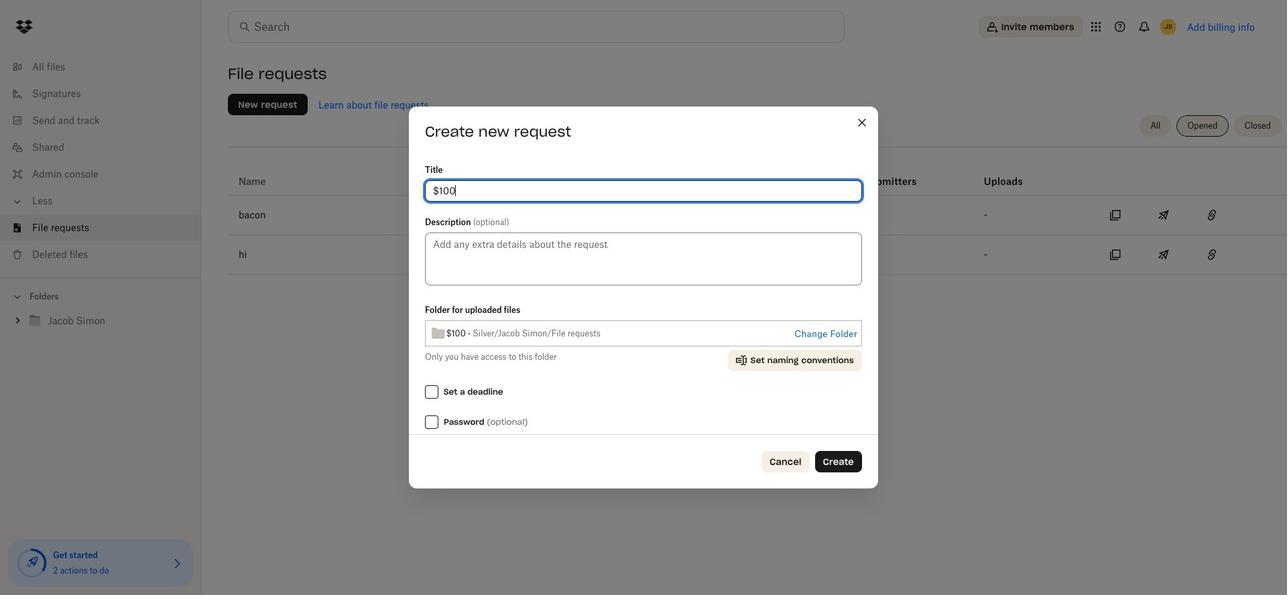 Task type: locate. For each thing, give the bounding box(es) containing it.
send email image
[[1156, 207, 1172, 223], [1156, 247, 1172, 263]]

copy link image
[[1205, 207, 1221, 223], [1205, 247, 1221, 263]]

copy email image
[[1108, 207, 1124, 223], [1108, 247, 1124, 263]]

cell inside row
[[1239, 196, 1288, 235]]

2 row from the top
[[228, 196, 1288, 235]]

1 vertical spatial copy link image
[[1205, 247, 1221, 263]]

column header
[[683, 158, 763, 190], [864, 158, 917, 190], [985, 158, 1038, 190]]

1 send email image from the top
[[1156, 207, 1172, 223]]

list item
[[0, 215, 201, 241]]

1 column header from the left
[[683, 158, 763, 190]]

1 vertical spatial copy email image
[[1108, 247, 1124, 263]]

1 vertical spatial send email image
[[1156, 247, 1172, 263]]

1 copy link image from the top
[[1205, 207, 1221, 223]]

0 vertical spatial copy link image
[[1205, 207, 1221, 223]]

2 copy link image from the top
[[1205, 247, 1221, 263]]

Add any extra details about the request text field
[[425, 233, 863, 286]]

row
[[228, 152, 1288, 196], [228, 196, 1288, 235], [228, 235, 1288, 275]]

0 vertical spatial copy email image
[[1108, 207, 1124, 223]]

row group
[[228, 196, 1288, 275]]

1 copy email image from the top
[[1108, 207, 1124, 223]]

2 horizontal spatial column header
[[985, 158, 1038, 190]]

less image
[[11, 195, 24, 209]]

cell
[[1239, 196, 1288, 235]]

0 horizontal spatial column header
[[683, 158, 763, 190]]

2 column header from the left
[[864, 158, 917, 190]]

Explain what the request is for text field
[[433, 184, 854, 199]]

table
[[228, 152, 1288, 275]]

1 horizontal spatial column header
[[864, 158, 917, 190]]

0 vertical spatial send email image
[[1156, 207, 1172, 223]]

list
[[0, 46, 201, 278]]

dropbox image
[[11, 13, 38, 40]]

2 copy email image from the top
[[1108, 247, 1124, 263]]

dialog
[[409, 107, 879, 489]]



Task type: vqa. For each thing, say whether or not it's contained in the screenshot.
topmost Tips
no



Task type: describe. For each thing, give the bounding box(es) containing it.
2 send email image from the top
[[1156, 247, 1172, 263]]

1 row from the top
[[228, 152, 1288, 196]]

3 row from the top
[[228, 235, 1288, 275]]

3 column header from the left
[[985, 158, 1038, 190]]



